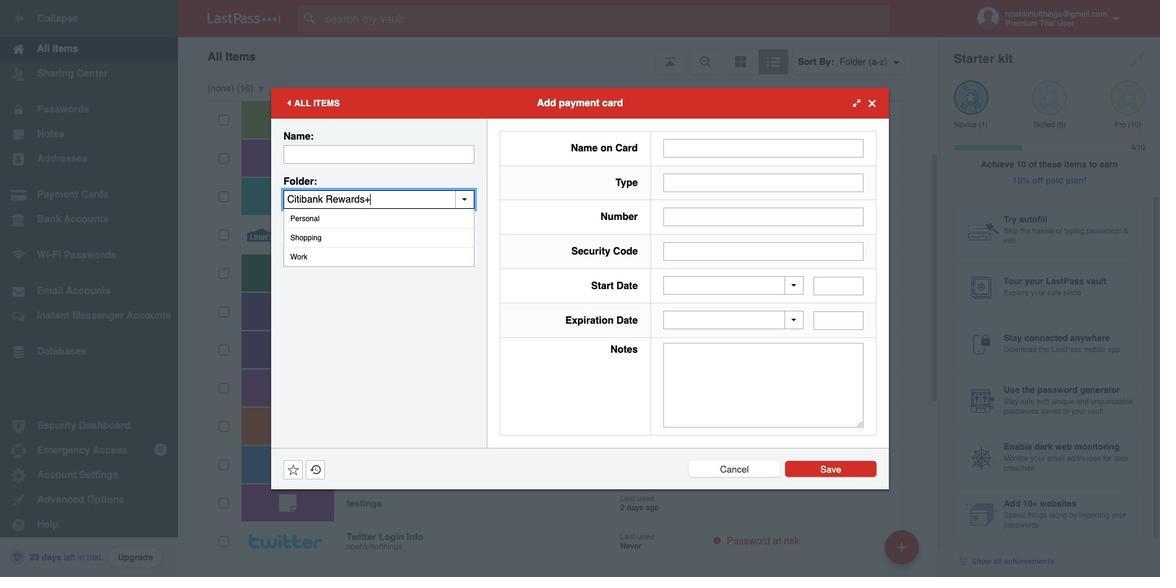 Task type: vqa. For each thing, say whether or not it's contained in the screenshot.
Vault options navigation
yes



Task type: locate. For each thing, give the bounding box(es) containing it.
Search search field
[[298, 5, 914, 32]]

vault options navigation
[[178, 37, 939, 74]]

None text field
[[284, 190, 474, 209], [663, 208, 864, 226], [814, 311, 864, 330], [284, 190, 474, 209], [663, 208, 864, 226], [814, 311, 864, 330]]

dialog
[[271, 88, 889, 489]]

None text field
[[663, 139, 864, 158], [284, 145, 474, 164], [663, 173, 864, 192], [663, 242, 864, 261], [814, 277, 864, 295], [663, 343, 864, 428], [663, 139, 864, 158], [284, 145, 474, 164], [663, 173, 864, 192], [663, 242, 864, 261], [814, 277, 864, 295], [663, 343, 864, 428]]

new item navigation
[[880, 526, 927, 577]]

search my vault text field
[[298, 5, 914, 32]]



Task type: describe. For each thing, give the bounding box(es) containing it.
main navigation navigation
[[0, 0, 178, 577]]

new item image
[[898, 543, 906, 551]]

lastpass image
[[208, 13, 280, 24]]



